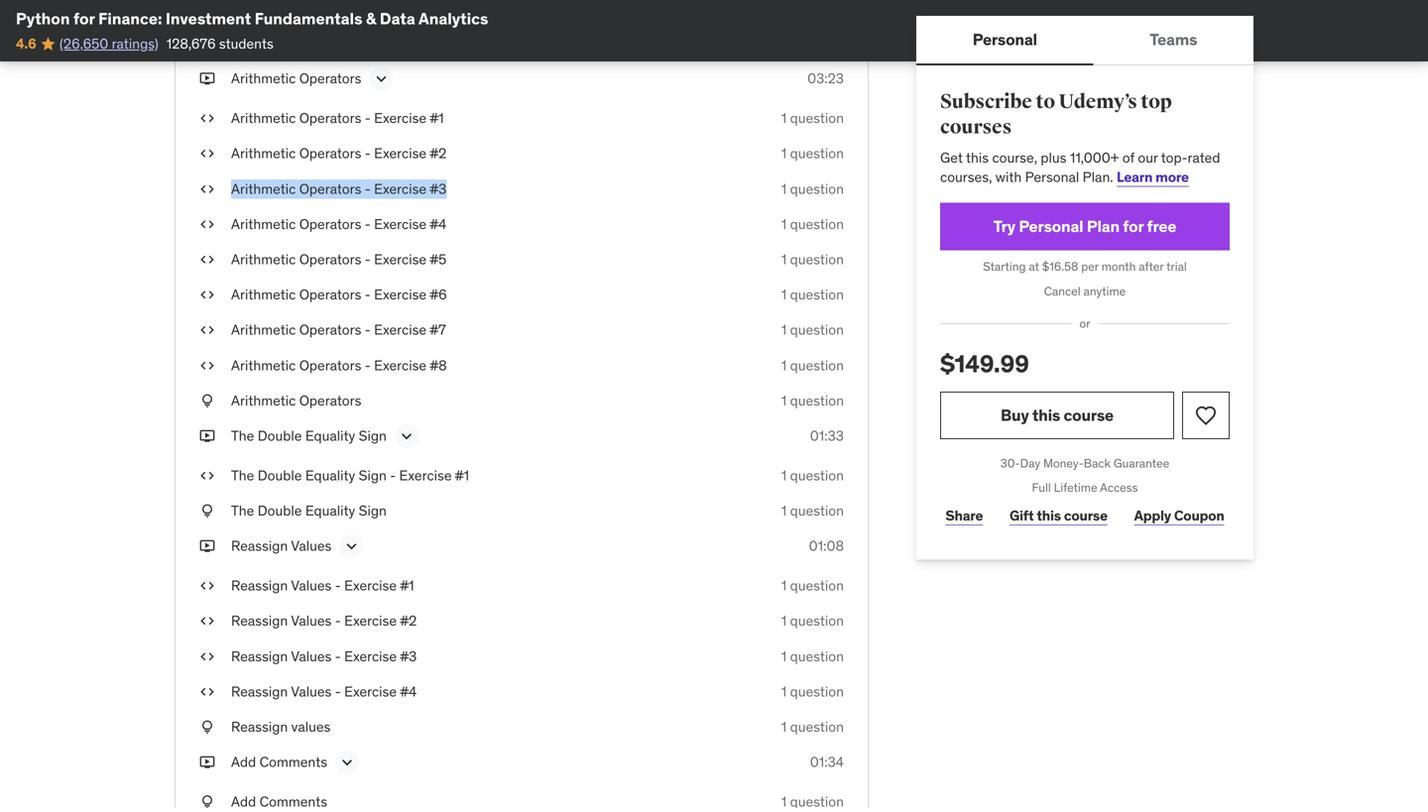Task type: locate. For each thing, give the bounding box(es) containing it.
#1
[[430, 109, 444, 127], [455, 467, 469, 485], [400, 577, 414, 595]]

#4 down reassign values - exercise #3
[[400, 683, 417, 701]]

2 operators from the top
[[299, 109, 362, 127]]

4 values from the top
[[291, 648, 332, 666]]

7 xsmall image from the top
[[199, 647, 215, 667]]

starting
[[983, 259, 1026, 274]]

for
[[73, 8, 95, 29], [1123, 216, 1144, 236]]

2 vertical spatial show lecture description image
[[337, 753, 357, 773]]

2 horizontal spatial #1
[[455, 467, 469, 485]]

13 1 question from the top
[[782, 612, 844, 630]]

- for arithmetic operators - exercise #8
[[365, 356, 371, 374]]

2 vertical spatial equality
[[305, 502, 355, 520]]

reassign up reassign values - exercise #1
[[231, 537, 288, 555]]

values down reassign values - exercise #2
[[291, 648, 332, 666]]

9 1 question from the top
[[782, 392, 844, 410]]

starting at $16.58 per month after trial cancel anytime
[[983, 259, 1187, 299]]

equality up the double equality sign - exercise #1
[[305, 427, 355, 445]]

0 horizontal spatial #2
[[400, 612, 417, 630]]

operators down arithmetic operators - exercise #2
[[299, 180, 362, 198]]

7 1 from the top
[[782, 321, 787, 339]]

1 vertical spatial arithmetic operators
[[231, 392, 362, 410]]

6 question from the top
[[790, 286, 844, 304]]

the double equality sign up the double equality sign - exercise #1
[[231, 427, 387, 445]]

full
[[1032, 480, 1051, 496]]

9 arithmetic from the top
[[231, 356, 296, 374]]

6 xsmall image from the top
[[199, 577, 215, 596]]

1 vertical spatial equality
[[305, 467, 355, 485]]

the double equality sign up reassign values
[[231, 502, 387, 520]]

10 1 question from the top
[[782, 467, 844, 485]]

python right basic
[[275, 8, 328, 28]]

operators up arithmetic operators - exercise #5
[[299, 215, 362, 233]]

personal inside 'get this course, plus 11,000+ of our top-rated courses, with personal plan.'
[[1025, 168, 1080, 186]]

personal down plus
[[1025, 168, 1080, 186]]

2 values from the top
[[291, 577, 332, 595]]

values for reassign values - exercise #2
[[291, 612, 332, 630]]

13 1 from the top
[[782, 612, 787, 630]]

6 arithmetic from the top
[[231, 250, 296, 268]]

2 vertical spatial personal
[[1019, 216, 1084, 236]]

7 question from the top
[[790, 321, 844, 339]]

11 1 from the top
[[782, 502, 787, 520]]

xsmall image
[[199, 144, 215, 163], [199, 179, 215, 199], [199, 285, 215, 305], [199, 466, 215, 486], [199, 537, 215, 556], [199, 577, 215, 596], [199, 647, 215, 667], [199, 682, 215, 702], [199, 718, 215, 737], [199, 753, 215, 773]]

13 question from the top
[[790, 612, 844, 630]]

0 horizontal spatial #1
[[400, 577, 414, 595]]

python inside dropdown button
[[275, 8, 328, 28]]

reassign up add
[[231, 718, 288, 736]]

reassign
[[231, 537, 288, 555], [231, 577, 288, 595], [231, 612, 288, 630], [231, 648, 288, 666], [231, 683, 288, 701], [231, 718, 288, 736]]

6 xsmall image from the top
[[199, 356, 215, 375]]

5 operators from the top
[[299, 215, 362, 233]]

this inside 'get this course, plus 11,000+ of our top-rated courses, with personal plan.'
[[966, 149, 989, 166]]

2 1 from the top
[[782, 145, 787, 162]]

the double equality sign - exercise #1
[[231, 467, 469, 485]]

1 double from the top
[[258, 427, 302, 445]]

fundamentals
[[255, 8, 363, 29]]

personal up subscribe
[[973, 29, 1038, 50]]

- for arithmetic operators - exercise #6
[[365, 286, 371, 304]]

equality for xsmall icon associated with the double equality sign
[[305, 502, 355, 520]]

subscribe
[[940, 90, 1033, 114]]

this
[[966, 149, 989, 166], [1033, 405, 1061, 425], [1037, 507, 1061, 525]]

arithmetic operators
[[231, 70, 362, 87], [231, 392, 362, 410]]

show lecture description image up reassign values - exercise #1
[[342, 537, 361, 557]]

xsmall image
[[199, 69, 215, 88], [199, 109, 215, 128], [199, 215, 215, 234], [199, 250, 215, 269], [199, 321, 215, 340], [199, 356, 215, 375], [199, 391, 215, 411], [199, 427, 215, 446], [199, 502, 215, 521], [199, 612, 215, 631], [199, 793, 215, 809]]

this right gift
[[1037, 507, 1061, 525]]

0 horizontal spatial #3
[[400, 648, 417, 666]]

values for reassign values
[[291, 537, 332, 555]]

5 xsmall image from the top
[[199, 321, 215, 340]]

course inside button
[[1064, 405, 1114, 425]]

5 values from the top
[[291, 683, 332, 701]]

#4 up #5
[[430, 215, 447, 233]]

reassign up reassign values
[[231, 683, 288, 701]]

0 vertical spatial #1
[[430, 109, 444, 127]]

1 horizontal spatial #4
[[430, 215, 447, 233]]

operators for #5
[[299, 250, 362, 268]]

6 operators from the top
[[299, 250, 362, 268]]

1 horizontal spatial python
[[275, 8, 328, 28]]

tab list
[[917, 16, 1254, 65]]

1 vertical spatial sign
[[359, 467, 387, 485]]

guarantee
[[1114, 456, 1170, 471]]

#2
[[430, 145, 447, 162], [400, 612, 417, 630]]

teams
[[1150, 29, 1198, 50]]

arithmetic operators - exercise #7
[[231, 321, 446, 339]]

reassign for reassign values
[[231, 718, 288, 736]]

equality
[[305, 427, 355, 445], [305, 467, 355, 485], [305, 502, 355, 520]]

show lecture description image for reassign values
[[342, 537, 361, 557]]

day
[[1020, 456, 1041, 471]]

reassign for reassign values - exercise #4
[[231, 683, 288, 701]]

xsmall image for reassign values
[[199, 718, 215, 737]]

5 arithmetic from the top
[[231, 215, 296, 233]]

values up values
[[291, 683, 332, 701]]

trial
[[1167, 259, 1187, 274]]

10 xsmall image from the top
[[199, 612, 215, 631]]

1 equality from the top
[[305, 427, 355, 445]]

0 horizontal spatial python
[[16, 8, 70, 29]]

arithmetic for #5
[[231, 250, 296, 268]]

operators for #6
[[299, 286, 362, 304]]

buy this course
[[1001, 405, 1114, 425]]

0 vertical spatial this
[[966, 149, 989, 166]]

xsmall image for arithmetic operators
[[199, 391, 215, 411]]

question
[[790, 109, 844, 127], [790, 145, 844, 162], [790, 180, 844, 198], [790, 215, 844, 233], [790, 250, 844, 268], [790, 286, 844, 304], [790, 321, 844, 339], [790, 356, 844, 374], [790, 392, 844, 410], [790, 467, 844, 485], [790, 502, 844, 520], [790, 577, 844, 595], [790, 612, 844, 630], [790, 648, 844, 666], [790, 683, 844, 701], [790, 718, 844, 736]]

back
[[1084, 456, 1111, 471]]

1 course from the top
[[1064, 405, 1114, 425]]

0 vertical spatial arithmetic operators
[[231, 70, 362, 87]]

show lecture description image
[[397, 427, 417, 446], [342, 537, 361, 557], [337, 753, 357, 773]]

learn
[[1117, 168, 1153, 186]]

add comments
[[231, 754, 327, 771]]

9 1 from the top
[[782, 392, 787, 410]]

1 vertical spatial show lecture description image
[[342, 537, 361, 557]]

8 xsmall image from the top
[[199, 682, 215, 702]]

#4 for reassign values - exercise #4
[[400, 683, 417, 701]]

share button
[[940, 497, 989, 536]]

2 vertical spatial #1
[[400, 577, 414, 595]]

after
[[1139, 259, 1164, 274]]

gift
[[1010, 507, 1034, 525]]

show lecture description image right comments
[[337, 753, 357, 773]]

exercise for arithmetic operators - exercise #7
[[374, 321, 427, 339]]

#3 for arithmetic operators - exercise #3
[[430, 180, 447, 198]]

finance:
[[98, 8, 162, 29]]

arithmetic operators up arithmetic operators - exercise #1
[[231, 70, 362, 87]]

1 vertical spatial #2
[[400, 612, 417, 630]]

1 vertical spatial course
[[1064, 507, 1108, 525]]

values down reassign values - exercise #1
[[291, 612, 332, 630]]

get this course, plus 11,000+ of our top-rated courses, with personal plan.
[[940, 149, 1221, 186]]

#4 for arithmetic operators - exercise #4
[[430, 215, 447, 233]]

1 vertical spatial the
[[231, 467, 254, 485]]

1 the double equality sign from the top
[[231, 427, 387, 445]]

1 horizontal spatial #2
[[430, 145, 447, 162]]

4 xsmall image from the top
[[199, 250, 215, 269]]

2 vertical spatial the
[[231, 502, 254, 520]]

3 1 question from the top
[[782, 180, 844, 198]]

subscribe to udemy's top courses
[[940, 90, 1172, 140]]

arithmetic operators - exercise #8
[[231, 356, 447, 374]]

8 arithmetic from the top
[[231, 321, 296, 339]]

tab list containing personal
[[917, 16, 1254, 65]]

arithmetic operators down arithmetic operators - exercise #8
[[231, 392, 362, 410]]

1 horizontal spatial #1
[[430, 109, 444, 127]]

operators down arithmetic operators - exercise #1
[[299, 145, 362, 162]]

values up reassign values - exercise #1
[[291, 537, 332, 555]]

course
[[1064, 405, 1114, 425], [1064, 507, 1108, 525]]

learn more
[[1117, 168, 1189, 186]]

access
[[1100, 480, 1138, 496]]

0 vertical spatial sign
[[359, 427, 387, 445]]

sign for xsmall icon associated with the double equality sign
[[359, 502, 387, 520]]

14 question from the top
[[790, 648, 844, 666]]

the
[[231, 427, 254, 445], [231, 467, 254, 485], [231, 502, 254, 520]]

1 vertical spatial personal
[[1025, 168, 1080, 186]]

operators down arithmetic operators - exercise #7
[[299, 356, 362, 374]]

reassign values - exercise #4
[[231, 683, 417, 701]]

0 horizontal spatial #4
[[400, 683, 417, 701]]

operators down arithmetic operators - exercise #4
[[299, 250, 362, 268]]

#4
[[430, 215, 447, 233], [400, 683, 417, 701]]

values
[[291, 718, 331, 736]]

- for reassign values - exercise #2
[[335, 612, 341, 630]]

2 xsmall image from the top
[[199, 109, 215, 128]]

this right buy
[[1033, 405, 1061, 425]]

this up courses,
[[966, 149, 989, 166]]

course up back
[[1064, 405, 1114, 425]]

gift this course link
[[1005, 497, 1113, 536]]

#3
[[430, 180, 447, 198], [400, 648, 417, 666]]

5 reassign from the top
[[231, 683, 288, 701]]

16 1 from the top
[[782, 718, 787, 736]]

2 reassign from the top
[[231, 577, 288, 595]]

8 1 from the top
[[782, 356, 787, 374]]

equality up reassign values
[[305, 467, 355, 485]]

3 xsmall image from the top
[[199, 215, 215, 234]]

exercise for reassign values - exercise #2
[[344, 612, 397, 630]]

arithmetic operators - exercise #6
[[231, 286, 447, 304]]

4 operators from the top
[[299, 180, 362, 198]]

5 xsmall image from the top
[[199, 537, 215, 556]]

#3 up #5
[[430, 180, 447, 198]]

2 vertical spatial sign
[[359, 502, 387, 520]]

-
[[365, 109, 371, 127], [365, 145, 371, 162], [365, 180, 371, 198], [365, 215, 371, 233], [365, 250, 371, 268], [365, 286, 371, 304], [365, 321, 371, 339], [365, 356, 371, 374], [390, 467, 396, 485], [335, 577, 341, 595], [335, 612, 341, 630], [335, 648, 341, 666], [335, 683, 341, 701]]

- for arithmetic operators - exercise #3
[[365, 180, 371, 198]]

ratings)
[[112, 35, 158, 52]]

operators up arithmetic operators - exercise #2
[[299, 109, 362, 127]]

1 vertical spatial #4
[[400, 683, 417, 701]]

2 arithmetic operators from the top
[[231, 392, 362, 410]]

2 arithmetic from the top
[[231, 109, 296, 127]]

analytics
[[419, 8, 489, 29]]

xsmall image for arithmetic operators - exercise #8
[[199, 356, 215, 375]]

8 operators from the top
[[299, 321, 362, 339]]

reassign for reassign values - exercise #2
[[231, 612, 288, 630]]

3 xsmall image from the top
[[199, 285, 215, 305]]

month
[[1102, 259, 1136, 274]]

5 question from the top
[[790, 250, 844, 268]]

3 arithmetic from the top
[[231, 145, 296, 162]]

12 1 from the top
[[782, 577, 787, 595]]

1 vertical spatial double
[[258, 467, 302, 485]]

to
[[1036, 90, 1055, 114]]

1 vertical spatial #1
[[455, 467, 469, 485]]

5 1 from the top
[[782, 250, 787, 268]]

1 horizontal spatial #3
[[430, 180, 447, 198]]

0 vertical spatial the
[[231, 427, 254, 445]]

operators down "arithmetic operators - exercise #6"
[[299, 321, 362, 339]]

2 sign from the top
[[359, 467, 387, 485]]

0 vertical spatial show lecture description image
[[397, 427, 417, 446]]

0 vertical spatial #3
[[430, 180, 447, 198]]

python up 4.6
[[16, 8, 70, 29]]

values up reassign values - exercise #2
[[291, 577, 332, 595]]

2 equality from the top
[[305, 467, 355, 485]]

- for arithmetic operators - exercise #4
[[365, 215, 371, 233]]

reassign down reassign values - exercise #1
[[231, 612, 288, 630]]

0 vertical spatial #2
[[430, 145, 447, 162]]

0 vertical spatial #4
[[430, 215, 447, 233]]

14 1 question from the top
[[782, 648, 844, 666]]

course down lifetime
[[1064, 507, 1108, 525]]

gift this course
[[1010, 507, 1108, 525]]

this inside button
[[1033, 405, 1061, 425]]

arithmetic for #3
[[231, 180, 296, 198]]

operators up arithmetic operators - exercise #1
[[299, 70, 362, 87]]

3 the from the top
[[231, 502, 254, 520]]

top
[[1141, 90, 1172, 114]]

the double equality sign
[[231, 427, 387, 445], [231, 502, 387, 520]]

for left free
[[1123, 216, 1144, 236]]

0 vertical spatial personal
[[973, 29, 1038, 50]]

1 xsmall image from the top
[[199, 144, 215, 163]]

equality down the double equality sign - exercise #1
[[305, 502, 355, 520]]

3 operators from the top
[[299, 145, 362, 162]]

xsmall image for reassign values - exercise #3
[[199, 647, 215, 667]]

9 xsmall image from the top
[[199, 718, 215, 737]]

#2 for reassign values - exercise #2
[[400, 612, 417, 630]]

wishlist image
[[1194, 404, 1218, 427]]

buy
[[1001, 405, 1029, 425]]

xsmall image for arithmetic operators - exercise #3
[[199, 179, 215, 199]]

1 vertical spatial for
[[1123, 216, 1144, 236]]

arithmetic operators - exercise #4
[[231, 215, 447, 233]]

0 vertical spatial course
[[1064, 405, 1114, 425]]

8 1 question from the top
[[782, 356, 844, 374]]

operators down arithmetic operators - exercise #8
[[299, 392, 362, 410]]

our
[[1138, 149, 1158, 166]]

1 question
[[782, 109, 844, 127], [782, 145, 844, 162], [782, 180, 844, 198], [782, 215, 844, 233], [782, 250, 844, 268], [782, 286, 844, 304], [782, 321, 844, 339], [782, 356, 844, 374], [782, 392, 844, 410], [782, 467, 844, 485], [782, 502, 844, 520], [782, 577, 844, 595], [782, 612, 844, 630], [782, 648, 844, 666], [782, 683, 844, 701], [782, 718, 844, 736]]

11,000+
[[1070, 149, 1119, 166]]

2 xsmall image from the top
[[199, 179, 215, 199]]

for up (26,650
[[73, 8, 95, 29]]

4 reassign from the top
[[231, 648, 288, 666]]

#7
[[430, 321, 446, 339]]

5 1 question from the top
[[782, 250, 844, 268]]

- for arithmetic operators - exercise #1
[[365, 109, 371, 127]]

apply coupon
[[1135, 507, 1225, 525]]

0 vertical spatial the double equality sign
[[231, 427, 387, 445]]

6 1 from the top
[[782, 286, 787, 304]]

2 vertical spatial double
[[258, 502, 302, 520]]

operators up arithmetic operators - exercise #7
[[299, 286, 362, 304]]

exercise
[[374, 109, 427, 127], [374, 145, 427, 162], [374, 180, 427, 198], [374, 215, 427, 233], [374, 250, 427, 268], [374, 286, 427, 304], [374, 321, 427, 339], [374, 356, 427, 374], [399, 467, 452, 485], [344, 577, 397, 595], [344, 612, 397, 630], [344, 648, 397, 666], [344, 683, 397, 701]]

1 sign from the top
[[359, 427, 387, 445]]

4 arithmetic from the top
[[231, 180, 296, 198]]

operators
[[299, 70, 362, 87], [299, 109, 362, 127], [299, 145, 362, 162], [299, 180, 362, 198], [299, 215, 362, 233], [299, 250, 362, 268], [299, 286, 362, 304], [299, 321, 362, 339], [299, 356, 362, 374], [299, 392, 362, 410]]

0 vertical spatial double
[[258, 427, 302, 445]]

1 vertical spatial this
[[1033, 405, 1061, 425]]

- for arithmetic operators - exercise #5
[[365, 250, 371, 268]]

personal up $16.58
[[1019, 216, 1084, 236]]

reassign down reassign values - exercise #2
[[231, 648, 288, 666]]

0 horizontal spatial for
[[73, 8, 95, 29]]

personal
[[973, 29, 1038, 50], [1025, 168, 1080, 186], [1019, 216, 1084, 236]]

exercise for arithmetic operators - exercise #8
[[374, 356, 427, 374]]

double
[[258, 427, 302, 445], [258, 467, 302, 485], [258, 502, 302, 520]]

4.6
[[16, 35, 36, 52]]

#3 up 'reassign values - exercise #4' at left
[[400, 648, 417, 666]]

try personal plan for free
[[994, 216, 1177, 236]]

values for reassign values - exercise #4
[[291, 683, 332, 701]]

1 arithmetic operators from the top
[[231, 70, 362, 87]]

1 the from the top
[[231, 427, 254, 445]]

1 vertical spatial the double equality sign
[[231, 502, 387, 520]]

3 values from the top
[[291, 612, 332, 630]]

6 1 question from the top
[[782, 286, 844, 304]]

show lecture description image up the double equality sign - exercise #1
[[397, 427, 417, 446]]

this for gift
[[1037, 507, 1061, 525]]

12 1 question from the top
[[782, 577, 844, 595]]

reassign down reassign values
[[231, 577, 288, 595]]

7 operators from the top
[[299, 286, 362, 304]]

personal button
[[917, 16, 1094, 63]]

exercise for reassign values - exercise #4
[[344, 683, 397, 701]]

7 arithmetic from the top
[[231, 286, 296, 304]]

reassign for reassign values - exercise #1
[[231, 577, 288, 595]]

#6
[[430, 286, 447, 304]]

1 horizontal spatial for
[[1123, 216, 1144, 236]]

lifetime
[[1054, 480, 1098, 496]]

python
[[275, 8, 328, 28], [16, 8, 70, 29]]

personal inside button
[[973, 29, 1038, 50]]

1 vertical spatial #3
[[400, 648, 417, 666]]

data
[[380, 8, 415, 29]]

3 reassign from the top
[[231, 612, 288, 630]]

0 vertical spatial equality
[[305, 427, 355, 445]]

3 double from the top
[[258, 502, 302, 520]]

1 values from the top
[[291, 537, 332, 555]]

3 sign from the top
[[359, 502, 387, 520]]

2 vertical spatial this
[[1037, 507, 1061, 525]]

show lecture description image for the double equality sign
[[397, 427, 417, 446]]

3 equality from the top
[[305, 502, 355, 520]]

9 xsmall image from the top
[[199, 502, 215, 521]]

14 1 from the top
[[782, 648, 787, 666]]



Task type: vqa. For each thing, say whether or not it's contained in the screenshot.
AFFILIATE link
no



Task type: describe. For each thing, give the bounding box(es) containing it.
(26,650 ratings)
[[59, 35, 158, 52]]

try personal plan for free link
[[940, 203, 1230, 250]]

1 1 question from the top
[[782, 109, 844, 127]]

xsmall image for reassign values - exercise #1
[[199, 577, 215, 596]]

10 operators from the top
[[299, 392, 362, 410]]

9 question from the top
[[790, 392, 844, 410]]

xsmall image for arithmetic operators - exercise #6
[[199, 285, 215, 305]]

sign for xsmall image related to the double equality sign - exercise #1
[[359, 467, 387, 485]]

2 1 question from the top
[[782, 145, 844, 162]]

3 question from the top
[[790, 180, 844, 198]]

investment
[[166, 8, 251, 29]]

plan.
[[1083, 168, 1114, 186]]

operators for #7
[[299, 321, 362, 339]]

15 1 question from the top
[[782, 683, 844, 701]]

$16.58
[[1042, 259, 1079, 274]]

exercise for arithmetic operators - exercise #4
[[374, 215, 427, 233]]

apply coupon button
[[1129, 497, 1230, 536]]

01:08
[[809, 537, 844, 555]]

plan
[[1087, 216, 1120, 236]]

#2 for arithmetic operators - exercise #2
[[430, 145, 447, 162]]

this for get
[[966, 149, 989, 166]]

reassign values - exercise #3
[[231, 648, 417, 666]]

learn more link
[[1117, 168, 1189, 186]]

xsmall image for arithmetic operators - exercise #5
[[199, 250, 215, 269]]

get
[[940, 149, 963, 166]]

operators for #4
[[299, 215, 362, 233]]

small image
[[199, 9, 219, 28]]

arithmetic for #4
[[231, 215, 296, 233]]

apply
[[1135, 507, 1172, 525]]

udemy's
[[1059, 90, 1138, 114]]

with
[[996, 168, 1022, 186]]

11 question from the top
[[790, 502, 844, 520]]

2 double from the top
[[258, 467, 302, 485]]

15 question from the top
[[790, 683, 844, 701]]

8 question from the top
[[790, 356, 844, 374]]

1 question from the top
[[790, 109, 844, 127]]

10 question from the top
[[790, 467, 844, 485]]

xsmall image for arithmetic operators - exercise #4
[[199, 215, 215, 234]]

1 1 from the top
[[782, 109, 787, 127]]

more
[[1156, 168, 1189, 186]]

or
[[1080, 316, 1091, 331]]

operators for #1
[[299, 109, 362, 127]]

anytime
[[1084, 284, 1126, 299]]

syntax
[[331, 8, 382, 28]]

equality for xsmall image related to the double equality sign - exercise #1
[[305, 467, 355, 485]]

xsmall image for reassign values - exercise #4
[[199, 682, 215, 702]]

3 1 from the top
[[782, 180, 787, 198]]

11 xsmall image from the top
[[199, 793, 215, 809]]

cancel
[[1044, 284, 1081, 299]]

01:34
[[810, 754, 844, 771]]

money-
[[1044, 456, 1084, 471]]

courses,
[[940, 168, 992, 186]]

xsmall image for arithmetic operators - exercise #1
[[199, 109, 215, 128]]

course for buy this course
[[1064, 405, 1114, 425]]

- for reassign values - exercise #3
[[335, 648, 341, 666]]

show lecture description image for add comments
[[337, 753, 357, 773]]

course for gift this course
[[1064, 507, 1108, 525]]

exercise for arithmetic operators - exercise #6
[[374, 286, 427, 304]]

xsmall image for the double equality sign
[[199, 502, 215, 521]]

#3 for reassign values - exercise #3
[[400, 648, 417, 666]]

arithmetic for #2
[[231, 145, 296, 162]]

coupon
[[1174, 507, 1225, 525]]

exercise for reassign values - exercise #1
[[344, 577, 397, 595]]

1 arithmetic from the top
[[231, 70, 296, 87]]

arithmetic operators - exercise #5
[[231, 250, 447, 268]]

basic python syntax
[[231, 8, 382, 28]]

of
[[1123, 149, 1135, 166]]

teams button
[[1094, 16, 1254, 63]]

exercise for arithmetic operators - exercise #5
[[374, 250, 427, 268]]

reassign for reassign values
[[231, 537, 288, 555]]

128,676
[[166, 35, 216, 52]]

0 vertical spatial for
[[73, 8, 95, 29]]

8 xsmall image from the top
[[199, 427, 215, 446]]

4 question from the top
[[790, 215, 844, 233]]

128,676 students
[[166, 35, 274, 52]]

python for finance: investment fundamentals & data analytics
[[16, 8, 489, 29]]

reassign values
[[231, 718, 331, 736]]

01:33
[[810, 427, 844, 445]]

10 xsmall image from the top
[[199, 753, 215, 773]]

exercise for arithmetic operators - exercise #3
[[374, 180, 427, 198]]

reassign values - exercise #1
[[231, 577, 414, 595]]

operators for #8
[[299, 356, 362, 374]]

#1 for reassign values - exercise #1
[[400, 577, 414, 595]]

arithmetic for #7
[[231, 321, 296, 339]]

16 question from the top
[[790, 718, 844, 736]]

- for reassign values - exercise #4
[[335, 683, 341, 701]]

10 1 from the top
[[782, 467, 787, 485]]

xsmall image for arithmetic operators - exercise #2
[[199, 144, 215, 163]]

#5
[[430, 250, 447, 268]]

rated
[[1188, 149, 1221, 166]]

add
[[231, 754, 256, 771]]

buy this course button
[[940, 392, 1175, 439]]

arithmetic for #6
[[231, 286, 296, 304]]

operators for #3
[[299, 180, 362, 198]]

operators for #2
[[299, 145, 362, 162]]

1 xsmall image from the top
[[199, 69, 215, 88]]

xsmall image for reassign values - exercise #2
[[199, 612, 215, 631]]

students
[[219, 35, 274, 52]]

basic python syntax button
[[231, 8, 844, 28]]

basic
[[231, 8, 272, 28]]

30-day money-back guarantee full lifetime access
[[1001, 456, 1170, 496]]

2 the from the top
[[231, 467, 254, 485]]

xsmall image for the double equality sign - exercise #1
[[199, 466, 215, 486]]

4 1 from the top
[[782, 215, 787, 233]]

comments
[[259, 754, 327, 771]]

2 question from the top
[[790, 145, 844, 162]]

course,
[[993, 149, 1038, 166]]

reassign for reassign values - exercise #3
[[231, 648, 288, 666]]

&
[[366, 8, 376, 29]]

2 the double equality sign from the top
[[231, 502, 387, 520]]

exercise for arithmetic operators - exercise #1
[[374, 109, 427, 127]]

- for arithmetic operators - exercise #7
[[365, 321, 371, 339]]

exercise for reassign values - exercise #3
[[344, 648, 397, 666]]

10 arithmetic from the top
[[231, 392, 296, 410]]

this for buy
[[1033, 405, 1061, 425]]

free
[[1147, 216, 1177, 236]]

arithmetic operators - exercise #2
[[231, 145, 447, 162]]

top-
[[1161, 149, 1188, 166]]

(26,650
[[59, 35, 108, 52]]

12 question from the top
[[790, 577, 844, 595]]

- for reassign values - exercise #1
[[335, 577, 341, 595]]

7 1 question from the top
[[782, 321, 844, 339]]

#8
[[430, 356, 447, 374]]

plus
[[1041, 149, 1067, 166]]

arithmetic operators - exercise #3
[[231, 180, 447, 198]]

courses
[[940, 115, 1012, 140]]

show lecture description image
[[371, 69, 391, 89]]

try
[[994, 216, 1016, 236]]

- for arithmetic operators - exercise #2
[[365, 145, 371, 162]]

03:23
[[808, 70, 844, 87]]

#1 for arithmetic operators - exercise #1
[[430, 109, 444, 127]]

values for reassign values - exercise #1
[[291, 577, 332, 595]]

xsmall image for arithmetic operators - exercise #7
[[199, 321, 215, 340]]

11 1 question from the top
[[782, 502, 844, 520]]

30-
[[1001, 456, 1020, 471]]

arithmetic for #1
[[231, 109, 296, 127]]

share
[[946, 507, 983, 525]]

arithmetic for #8
[[231, 356, 296, 374]]

per
[[1082, 259, 1099, 274]]

15 1 from the top
[[782, 683, 787, 701]]

1 operators from the top
[[299, 70, 362, 87]]

4 1 question from the top
[[782, 215, 844, 233]]

at
[[1029, 259, 1040, 274]]

exercise for arithmetic operators - exercise #2
[[374, 145, 427, 162]]

$149.99
[[940, 349, 1029, 379]]

16 1 question from the top
[[782, 718, 844, 736]]

values for reassign values - exercise #3
[[291, 648, 332, 666]]



